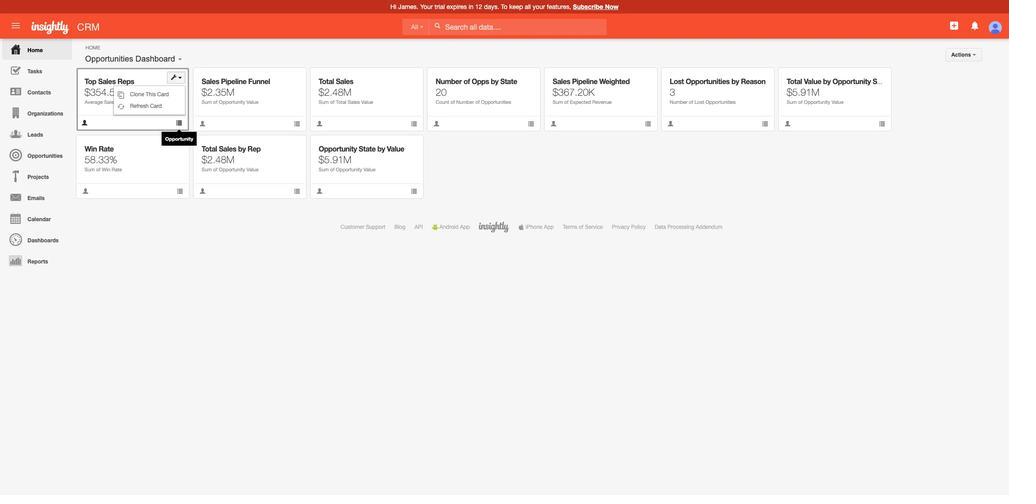 Task type: describe. For each thing, give the bounding box(es) containing it.
total for $2.48m
[[202, 145, 217, 153]]

calendar
[[27, 216, 51, 223]]

total for of
[[319, 77, 334, 86]]

navigation containing home
[[0, 39, 72, 272]]

calendar link
[[2, 208, 72, 229]]

refresh card
[[130, 103, 162, 109]]

organizations link
[[2, 102, 72, 123]]

support
[[366, 224, 386, 231]]

this
[[146, 91, 156, 98]]

top sales reps link
[[85, 77, 134, 86]]

user image for $2.35m
[[199, 121, 206, 127]]

list image for sum
[[411, 121, 417, 127]]

sum inside sales pipeline funnel $2.35m sum of opportunity value
[[202, 100, 212, 105]]

opportunity state by value link
[[319, 145, 404, 153]]

actions
[[952, 52, 973, 58]]

by inside number of opps by state 20 count of number of opportunities
[[491, 77, 499, 86]]

by for $5.91m
[[378, 145, 385, 153]]

of inside the 'total sales by rep $2.48m sum of opportunity value'
[[213, 167, 218, 172]]

weighted
[[600, 77, 630, 86]]

3
[[670, 86, 675, 98]]

list image for $354.57k
[[176, 120, 182, 126]]

total value by opportunity state $5.91m sum of opportunity value
[[787, 77, 890, 105]]

total sales $2.48m sum of total sales value
[[319, 77, 373, 105]]

notifications image
[[970, 20, 981, 31]]

privacy policy link
[[612, 224, 646, 231]]

of inside sales pipeline weighted $367.20k sum of expected revenue
[[564, 100, 569, 105]]

opportunities inside number of opps by state 20 count of number of opportunities
[[481, 100, 511, 105]]

actions button
[[946, 48, 982, 62]]

20
[[436, 86, 447, 98]]

win rate 58.33% sum of win rate
[[85, 145, 122, 172]]

1 horizontal spatial lost
[[695, 100, 704, 105]]

refresh
[[130, 103, 149, 109]]

list image for $367.20k
[[645, 121, 652, 127]]

by for $2.48m
[[238, 145, 246, 153]]

total sales by rep $2.48m sum of opportunity value
[[202, 145, 261, 172]]

sales inside sales pipeline funnel $2.35m sum of opportunity value
[[202, 77, 219, 86]]

wrench image for 20
[[522, 74, 528, 81]]

total sales by rep link
[[202, 145, 261, 153]]

white image
[[435, 23, 441, 29]]

api link
[[415, 224, 423, 231]]

$354.57k
[[85, 86, 127, 98]]

service
[[585, 224, 603, 231]]

terms of service link
[[563, 224, 603, 231]]

user image for $5.91m
[[317, 188, 323, 195]]

sum inside the total value by opportunity state $5.91m sum of opportunity value
[[787, 100, 797, 105]]

number right count
[[456, 100, 474, 105]]

terms
[[563, 224, 578, 231]]

number up 20
[[436, 77, 462, 86]]

state for 20
[[500, 77, 517, 86]]

of left opps
[[464, 77, 470, 86]]

user image for $5.91m
[[785, 121, 791, 127]]

keep
[[509, 3, 523, 10]]

card inside the refresh card button
[[150, 103, 162, 109]]

your
[[533, 3, 545, 10]]

opportunities dashboard button
[[82, 52, 178, 66]]

opportunity state by value $5.91m sum of opportunity value
[[319, 145, 404, 172]]

iphone app link
[[518, 224, 554, 231]]

sales pipeline weighted $367.20k sum of expected revenue
[[553, 77, 630, 105]]

blog
[[395, 224, 406, 231]]

addendum
[[696, 224, 723, 231]]

number of opps by state 20 count of number of opportunities
[[436, 77, 517, 105]]

sum inside sales pipeline weighted $367.20k sum of expected revenue
[[553, 100, 563, 105]]

projects
[[27, 174, 49, 181]]

android app link
[[432, 224, 470, 231]]

leads link
[[2, 123, 72, 145]]

58.33%
[[85, 154, 117, 166]]

of right count
[[451, 100, 455, 105]]

features,
[[547, 3, 571, 10]]

opps
[[472, 77, 489, 86]]

sales inside sales pipeline weighted $367.20k sum of expected revenue
[[553, 77, 570, 86]]

top
[[85, 77, 96, 86]]

of inside the total value by opportunity state $5.91m sum of opportunity value
[[799, 100, 803, 105]]

list image for reason
[[762, 121, 769, 127]]

terms of service
[[563, 224, 603, 231]]

Search all data.... text field
[[430, 19, 607, 35]]

user image for of
[[317, 121, 323, 127]]

customer support
[[341, 224, 386, 231]]

iphone
[[526, 224, 543, 231]]

wrench image for $367.20k
[[639, 74, 645, 81]]

home link
[[2, 39, 72, 60]]

pipeline for $2.35m
[[221, 77, 247, 86]]

clone this card
[[130, 91, 169, 98]]

data
[[655, 224, 666, 231]]

sales inside the 'total sales by rep $2.48m sum of opportunity value'
[[219, 145, 236, 153]]

$367.20k
[[553, 86, 595, 98]]

emails link
[[2, 187, 72, 208]]

expected
[[570, 100, 591, 105]]

in
[[469, 3, 474, 10]]

sales pipeline weighted link
[[553, 77, 630, 86]]

value inside the 'total sales by rep $2.48m sum of opportunity value'
[[247, 167, 259, 172]]

$2.48m inside the total sales $2.48m sum of total sales value
[[319, 86, 352, 98]]

your
[[420, 3, 433, 10]]

opportunity inside sales pipeline funnel $2.35m sum of opportunity value
[[219, 100, 245, 105]]

sum inside win rate 58.33% sum of win rate
[[85, 167, 95, 172]]

$5.91m inside opportunity state by value $5.91m sum of opportunity value
[[319, 154, 352, 166]]

rep
[[248, 145, 261, 153]]

clone
[[130, 91, 144, 98]]

sales pipeline funnel link
[[202, 77, 270, 86]]

tasks link
[[2, 60, 72, 81]]

$2.48m inside the 'total sales by rep $2.48m sum of opportunity value'
[[202, 154, 235, 166]]

$5.91m inside the total value by opportunity state $5.91m sum of opportunity value
[[787, 86, 820, 98]]

android app
[[440, 224, 470, 231]]

of down number of opps by state link
[[476, 100, 480, 105]]

number inside lost opportunities by reason 3 number of lost opportunities
[[670, 100, 688, 105]]

list image for by
[[528, 121, 534, 127]]

days.
[[484, 3, 499, 10]]



Task type: locate. For each thing, give the bounding box(es) containing it.
api
[[415, 224, 423, 231]]

1 vertical spatial card
[[150, 103, 162, 109]]

of down total sales link
[[330, 100, 335, 105]]

hi james. your trial expires in 12 days. to keep all your features, subscribe now
[[391, 3, 619, 10]]

privacy policy
[[612, 224, 646, 231]]

0 vertical spatial rate
[[99, 145, 114, 153]]

list image for 58.33%
[[177, 188, 183, 195]]

user image
[[81, 120, 88, 126], [317, 121, 323, 127], [317, 188, 323, 195]]

blog link
[[395, 224, 406, 231]]

all
[[411, 23, 418, 31]]

user image for $367.20k
[[551, 121, 557, 127]]

of down opportunity state by value link
[[330, 167, 335, 172]]

of inside opportunity state by value $5.91m sum of opportunity value
[[330, 167, 335, 172]]

opportunities inside button
[[85, 54, 133, 63]]

app
[[460, 224, 470, 231], [544, 224, 554, 231]]

opportunities
[[85, 54, 133, 63], [686, 77, 730, 86], [481, 100, 511, 105], [706, 100, 736, 105], [27, 153, 63, 159]]

hi
[[391, 3, 397, 10]]

policy
[[631, 224, 646, 231]]

opportunities dashboard
[[85, 54, 175, 63]]

of inside the total sales $2.48m sum of total sales value
[[330, 100, 335, 105]]

of down lost opportunities by reason link on the right top of the page
[[689, 100, 693, 105]]

pipeline inside sales pipeline weighted $367.20k sum of expected revenue
[[572, 77, 598, 86]]

of down $2.35m at the top of the page
[[213, 100, 218, 105]]

wrench image
[[288, 74, 294, 81], [405, 74, 411, 81], [873, 74, 879, 81], [405, 142, 411, 148]]

total inside the total value by opportunity state $5.91m sum of opportunity value
[[787, 77, 802, 86]]

1 vertical spatial lost
[[695, 100, 704, 105]]

pipeline up $2.35m at the top of the page
[[221, 77, 247, 86]]

total
[[319, 77, 334, 86], [787, 77, 802, 86], [336, 100, 346, 105], [202, 145, 217, 153]]

0 horizontal spatial $2.48m
[[202, 154, 235, 166]]

0 vertical spatial $2.48m
[[319, 86, 352, 98]]

contacts link
[[2, 81, 72, 102]]

1 horizontal spatial home
[[86, 45, 100, 50]]

emails
[[27, 195, 45, 202]]

rate down '58.33%'
[[112, 167, 122, 172]]

navigation
[[0, 39, 72, 272]]

organizations
[[27, 110, 63, 117]]

user image for $2.48m
[[199, 188, 206, 195]]

pipeline up $367.20k
[[572, 77, 598, 86]]

home up tasks link
[[27, 47, 43, 54]]

1 vertical spatial win
[[102, 167, 110, 172]]

0 horizontal spatial $5.91m
[[319, 154, 352, 166]]

user image for 20
[[434, 121, 440, 127]]

sales pipeline funnel $2.35m sum of opportunity value
[[202, 77, 270, 105]]

trial
[[435, 3, 445, 10]]

card down this
[[150, 103, 162, 109]]

contacts
[[27, 89, 51, 96]]

james.
[[398, 3, 419, 10]]

0 vertical spatial $5.91m
[[787, 86, 820, 98]]

size
[[118, 100, 127, 105]]

sum inside opportunity state by value $5.91m sum of opportunity value
[[319, 167, 329, 172]]

by inside lost opportunities by reason 3 number of lost opportunities
[[732, 77, 739, 86]]

value inside sales pipeline funnel $2.35m sum of opportunity value
[[247, 100, 259, 105]]

1 vertical spatial rate
[[112, 167, 122, 172]]

to
[[501, 3, 508, 10]]

state inside the total value by opportunity state $5.91m sum of opportunity value
[[873, 77, 890, 86]]

now
[[605, 3, 619, 10]]

processing
[[668, 224, 695, 231]]

iphone app
[[526, 224, 554, 231]]

1 vertical spatial $2.48m
[[202, 154, 235, 166]]

1 horizontal spatial win
[[102, 167, 110, 172]]

$5.91m down opportunity state by value link
[[319, 154, 352, 166]]

home
[[86, 45, 100, 50], [27, 47, 43, 54]]

dashboards link
[[2, 229, 72, 250]]

leads
[[27, 131, 43, 138]]

0 horizontal spatial lost
[[670, 77, 684, 86]]

crm
[[77, 22, 100, 33]]

customer support link
[[341, 224, 386, 231]]

0 vertical spatial lost
[[670, 77, 684, 86]]

0 horizontal spatial home
[[27, 47, 43, 54]]

0 horizontal spatial state
[[359, 145, 376, 153]]

state inside opportunity state by value $5.91m sum of opportunity value
[[359, 145, 376, 153]]

by inside the 'total sales by rep $2.48m sum of opportunity value'
[[238, 145, 246, 153]]

12
[[475, 3, 482, 10]]

lost
[[670, 77, 684, 86], [695, 100, 704, 105]]

list image for rep
[[294, 188, 300, 195]]

0 vertical spatial win
[[85, 145, 97, 153]]

tasks
[[27, 68, 42, 75]]

lost down lost opportunities by reason link on the right top of the page
[[695, 100, 704, 105]]

user image for average
[[81, 120, 88, 126]]

user image for 3
[[668, 121, 674, 127]]

of
[[464, 77, 470, 86], [213, 100, 218, 105], [330, 100, 335, 105], [451, 100, 455, 105], [476, 100, 480, 105], [564, 100, 569, 105], [689, 100, 693, 105], [799, 100, 803, 105], [96, 167, 101, 172], [213, 167, 218, 172], [330, 167, 335, 172], [579, 224, 584, 231]]

subscribe now link
[[573, 3, 619, 10]]

android
[[440, 224, 459, 231]]

privacy
[[612, 224, 630, 231]]

opportunities link
[[2, 145, 72, 166]]

card inside clone this card button
[[157, 91, 169, 98]]

app right android
[[460, 224, 470, 231]]

list image
[[177, 188, 183, 195], [411, 188, 417, 195]]

2 list image from the left
[[411, 188, 417, 195]]

1 horizontal spatial list image
[[411, 188, 417, 195]]

0 horizontal spatial app
[[460, 224, 470, 231]]

0 horizontal spatial win
[[85, 145, 97, 153]]

sum inside the total sales $2.48m sum of total sales value
[[319, 100, 329, 105]]

0 vertical spatial card
[[157, 91, 169, 98]]

card right this
[[157, 91, 169, 98]]

projects link
[[2, 166, 72, 187]]

expires
[[447, 3, 467, 10]]

pipeline for $367.20k
[[572, 77, 598, 86]]

lost opportunities by reason link
[[670, 77, 766, 86]]

0 horizontal spatial list image
[[177, 188, 183, 195]]

app for android app
[[460, 224, 470, 231]]

customer
[[341, 224, 365, 231]]

reason
[[741, 77, 766, 86]]

opportunity inside the 'total sales by rep $2.48m sum of opportunity value'
[[219, 167, 245, 172]]

1 list image from the left
[[177, 188, 183, 195]]

1 app from the left
[[460, 224, 470, 231]]

reps
[[117, 77, 134, 86]]

1 horizontal spatial $2.48m
[[319, 86, 352, 98]]

total sales link
[[319, 77, 354, 86]]

user image for 58.33%
[[82, 188, 89, 195]]

total inside the 'total sales by rep $2.48m sum of opportunity value'
[[202, 145, 217, 153]]

1 pipeline from the left
[[221, 77, 247, 86]]

$2.48m
[[319, 86, 352, 98], [202, 154, 235, 166]]

$5.91m down total value by opportunity state link
[[787, 86, 820, 98]]

$2.35m
[[202, 86, 235, 98]]

of inside win rate 58.33% sum of win rate
[[96, 167, 101, 172]]

lost opportunities by reason 3 number of lost opportunities
[[670, 77, 766, 105]]

list image for $2.35m
[[294, 121, 300, 127]]

wrench image for $2.48m
[[288, 142, 294, 148]]

total for state
[[787, 77, 802, 86]]

of down '58.33%'
[[96, 167, 101, 172]]

2 app from the left
[[544, 224, 554, 231]]

2 pipeline from the left
[[572, 77, 598, 86]]

state inside number of opps by state 20 count of number of opportunities
[[500, 77, 517, 86]]

1 horizontal spatial app
[[544, 224, 554, 231]]

of right terms
[[579, 224, 584, 231]]

home inside navigation
[[27, 47, 43, 54]]

total value by opportunity state link
[[787, 77, 890, 86]]

reports link
[[2, 250, 72, 272]]

list image for opportunity
[[879, 121, 886, 127]]

by inside opportunity state by value $5.91m sum of opportunity value
[[378, 145, 385, 153]]

top sales reps $354.57k average sales size
[[85, 77, 134, 105]]

$2.48m down total sales by rep link
[[202, 154, 235, 166]]

lost up 3
[[670, 77, 684, 86]]

revenue
[[593, 100, 612, 105]]

by for 3
[[732, 77, 739, 86]]

win down '58.33%'
[[102, 167, 110, 172]]

pipeline
[[221, 77, 247, 86], [572, 77, 598, 86]]

by for state
[[823, 77, 831, 86]]

user image
[[199, 121, 206, 127], [434, 121, 440, 127], [551, 121, 557, 127], [668, 121, 674, 127], [785, 121, 791, 127], [82, 188, 89, 195], [199, 188, 206, 195]]

data processing addendum link
[[655, 224, 723, 231]]

of inside lost opportunities by reason 3 number of lost opportunities
[[689, 100, 693, 105]]

number down 3
[[670, 100, 688, 105]]

list image
[[176, 120, 182, 126], [294, 121, 300, 127], [411, 121, 417, 127], [528, 121, 534, 127], [645, 121, 652, 127], [762, 121, 769, 127], [879, 121, 886, 127], [294, 188, 300, 195]]

win up '58.33%'
[[85, 145, 97, 153]]

data processing addendum
[[655, 224, 723, 231]]

count
[[436, 100, 449, 105]]

sum
[[202, 100, 212, 105], [319, 100, 329, 105], [553, 100, 563, 105], [787, 100, 797, 105], [85, 167, 95, 172], [202, 167, 212, 172], [319, 167, 329, 172]]

funnel
[[248, 77, 270, 86]]

1 horizontal spatial pipeline
[[572, 77, 598, 86]]

wrench image
[[170, 74, 177, 81], [522, 74, 528, 81], [639, 74, 645, 81], [756, 74, 762, 81], [288, 142, 294, 148]]

of inside sales pipeline funnel $2.35m sum of opportunity value
[[213, 100, 218, 105]]

of down total value by opportunity state link
[[799, 100, 803, 105]]

app right iphone
[[544, 224, 554, 231]]

app for iphone app
[[544, 224, 554, 231]]

home down crm
[[86, 45, 100, 50]]

list image for by
[[411, 188, 417, 195]]

$2.48m down total sales link
[[319, 86, 352, 98]]

0 horizontal spatial pipeline
[[221, 77, 247, 86]]

of down total sales by rep link
[[213, 167, 218, 172]]

value inside the total sales $2.48m sum of total sales value
[[361, 100, 373, 105]]

pipeline inside sales pipeline funnel $2.35m sum of opportunity value
[[221, 77, 247, 86]]

by inside the total value by opportunity state $5.91m sum of opportunity value
[[823, 77, 831, 86]]

number
[[436, 77, 462, 86], [456, 100, 474, 105], [670, 100, 688, 105]]

1 horizontal spatial state
[[500, 77, 517, 86]]

rate up '58.33%'
[[99, 145, 114, 153]]

of down $367.20k
[[564, 100, 569, 105]]

$5.91m
[[787, 86, 820, 98], [319, 154, 352, 166]]

rate
[[99, 145, 114, 153], [112, 167, 122, 172]]

win rate link
[[85, 145, 114, 153]]

sales
[[98, 77, 116, 86], [202, 77, 219, 86], [336, 77, 354, 86], [553, 77, 570, 86], [104, 100, 116, 105], [348, 100, 360, 105], [219, 145, 236, 153]]

number of opps by state link
[[436, 77, 517, 86]]

dashboards
[[27, 237, 59, 244]]

1 horizontal spatial $5.91m
[[787, 86, 820, 98]]

1 vertical spatial $5.91m
[[319, 154, 352, 166]]

all link
[[402, 19, 430, 35]]

sum inside the 'total sales by rep $2.48m sum of opportunity value'
[[202, 167, 212, 172]]

value
[[804, 77, 822, 86], [247, 100, 259, 105], [361, 100, 373, 105], [832, 100, 844, 105], [387, 145, 404, 153], [247, 167, 259, 172], [364, 167, 376, 172]]

reports
[[27, 258, 48, 265]]

2 horizontal spatial state
[[873, 77, 890, 86]]

subscribe
[[573, 3, 603, 10]]

win
[[85, 145, 97, 153], [102, 167, 110, 172]]

average
[[85, 100, 103, 105]]

state for $5.91m
[[873, 77, 890, 86]]

card
[[157, 91, 169, 98], [150, 103, 162, 109]]

all
[[525, 3, 531, 10]]



Task type: vqa. For each thing, say whether or not it's contained in the screenshot.
Projects link
yes



